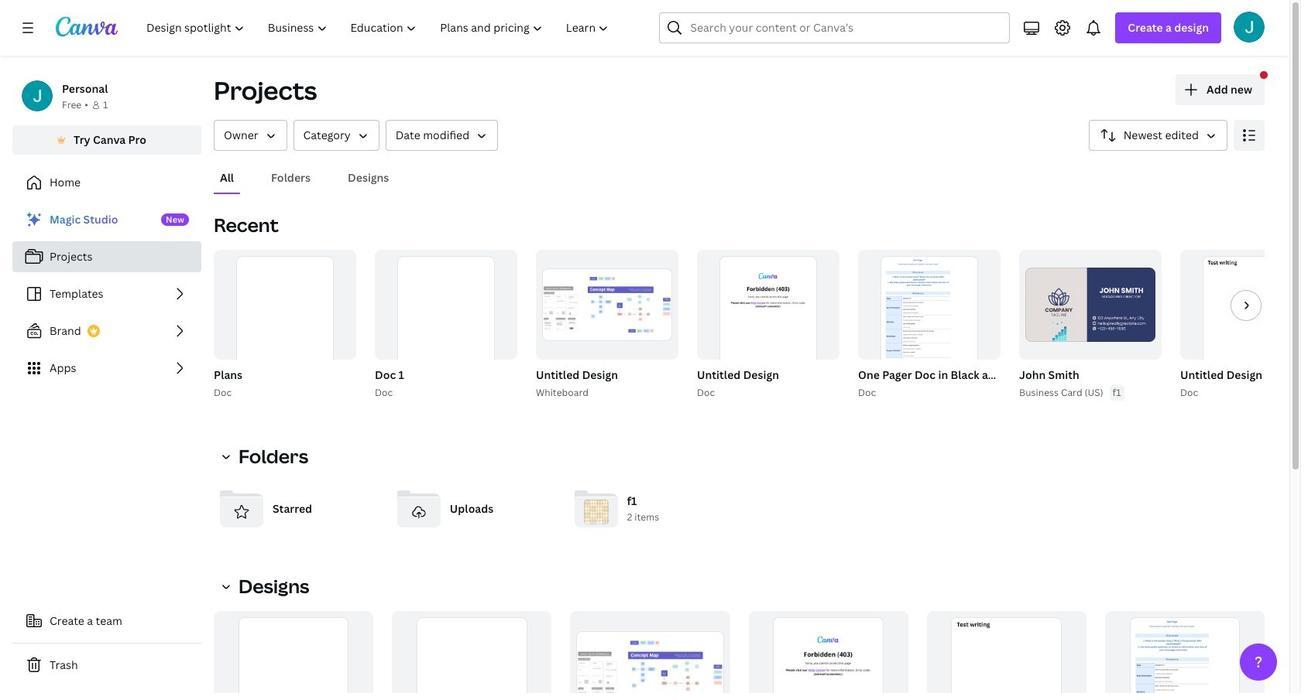 Task type: vqa. For each thing, say whether or not it's contained in the screenshot.
Owner button at the left
yes



Task type: locate. For each thing, give the bounding box(es) containing it.
Category button
[[293, 120, 379, 151]]

john smith image
[[1234, 12, 1265, 43]]

Search search field
[[690, 13, 979, 43]]

None search field
[[659, 12, 1010, 43]]

group
[[211, 250, 356, 401], [214, 250, 356, 394], [372, 250, 517, 401], [375, 250, 517, 394], [533, 250, 678, 401], [536, 250, 678, 360], [694, 250, 840, 401], [855, 250, 1255, 401], [858, 250, 1001, 394], [1016, 250, 1162, 401], [1019, 250, 1162, 360], [1177, 250, 1301, 401], [1180, 250, 1301, 394], [214, 612, 373, 694], [392, 612, 552, 694], [927, 612, 1087, 694], [1105, 612, 1265, 694]]

list
[[12, 204, 201, 384]]

top level navigation element
[[136, 12, 622, 43]]



Task type: describe. For each thing, give the bounding box(es) containing it.
Sort by button
[[1089, 120, 1228, 151]]

Owner button
[[214, 120, 287, 151]]

Date modified button
[[385, 120, 498, 151]]



